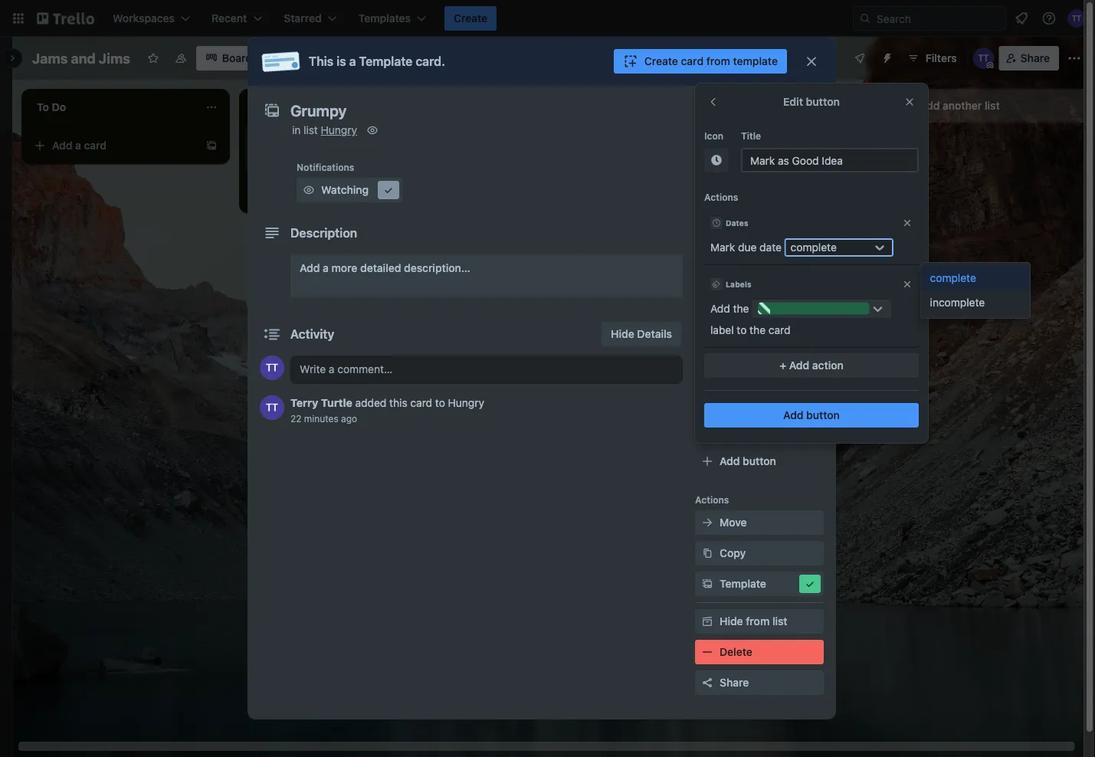 Task type: describe. For each thing, give the bounding box(es) containing it.
jams and jims
[[32, 50, 130, 66]]

primary element
[[0, 0, 1096, 37]]

power ups image
[[854, 52, 866, 64]]

add to template
[[695, 156, 768, 166]]

sm image for checklist
[[700, 238, 715, 253]]

1 vertical spatial share
[[720, 677, 749, 689]]

hide for hide from list
[[720, 615, 743, 628]]

to inside terry turtle added this card to hungry 22 minutes ago
[[435, 397, 445, 409]]

2 vertical spatial terry turtle (terryturtle) image
[[260, 396, 284, 420]]

watching
[[321, 184, 369, 196]]

0 horizontal spatial share button
[[695, 671, 824, 695]]

filters button
[[903, 46, 962, 71]]

sm image for template
[[700, 577, 715, 592]]

more
[[332, 262, 358, 274]]

details
[[637, 328, 672, 340]]

icon
[[705, 130, 724, 141]]

due
[[738, 241, 757, 254]]

hide from list link
[[695, 610, 824, 634]]

0 vertical spatial actions
[[705, 192, 739, 202]]

and
[[71, 50, 96, 66]]

return to previous screen image
[[708, 96, 720, 108]]

jims
[[99, 50, 130, 66]]

title
[[741, 130, 761, 141]]

cover
[[720, 300, 750, 313]]

ups inside add power-ups link
[[779, 392, 799, 405]]

Board name text field
[[25, 46, 138, 71]]

grumpy link
[[255, 132, 432, 147]]

custom fields
[[720, 331, 792, 343]]

add a more detailed description… link
[[291, 255, 683, 297]]

card.
[[416, 54, 446, 69]]

0 vertical spatial hungry
[[321, 124, 357, 136]]

hungry inside terry turtle added this card to hungry 22 minutes ago
[[448, 397, 485, 409]]

move link
[[695, 511, 824, 535]]

sm image for move
[[700, 515, 715, 531]]

detailed
[[360, 262, 401, 274]]

this card is a template.
[[273, 154, 374, 165]]

0 vertical spatial add button button
[[705, 403, 919, 428]]

board link
[[196, 46, 262, 71]]

delete link
[[695, 640, 824, 665]]

add a card for create from template… icon
[[52, 139, 107, 152]]

22
[[291, 413, 302, 424]]

filters
[[926, 52, 957, 64]]

edit
[[784, 95, 804, 108]]

add power-ups link
[[695, 386, 824, 411]]

dates
[[726, 219, 749, 227]]

1 vertical spatial terry turtle (terryturtle) image
[[260, 356, 284, 380]]

this is a template card.
[[309, 54, 446, 69]]

1 vertical spatial button
[[807, 409, 840, 422]]

minutes
[[304, 413, 339, 424]]

add a card button for create from template… image
[[681, 133, 853, 158]]

1 vertical spatial labels
[[726, 280, 752, 289]]

custom
[[720, 331, 759, 343]]

create for create
[[454, 12, 488, 25]]

in
[[292, 124, 301, 136]]

terry turtle (terryturtle) image
[[1068, 9, 1086, 28]]

copy
[[720, 547, 746, 560]]

label
[[711, 324, 734, 337]]

move
[[720, 516, 747, 529]]

add power-ups
[[720, 392, 799, 405]]

Write a comment text field
[[291, 356, 683, 383]]

sm image for hide from list
[[700, 614, 715, 629]]

0 horizontal spatial power-
[[695, 370, 727, 381]]

mark
[[711, 241, 736, 254]]

activity
[[291, 327, 335, 342]]

card inside terry turtle added this card to hungry 22 minutes ago
[[411, 397, 433, 409]]

terry
[[291, 397, 318, 409]]

grumpy
[[255, 133, 294, 146]]

1 vertical spatial add button button
[[695, 449, 824, 474]]

add inside button
[[920, 99, 940, 112]]

1 vertical spatial the
[[750, 324, 766, 337]]

in list hungry
[[292, 124, 357, 136]]

Search field
[[872, 7, 1006, 30]]

close popover image
[[904, 96, 916, 108]]

1 vertical spatial is
[[316, 154, 323, 165]]

create from template… image
[[859, 140, 871, 152]]

create for create card from template
[[645, 55, 678, 67]]

close image
[[902, 218, 913, 228]]

0 vertical spatial share button
[[1000, 46, 1060, 71]]

star or unstar board image
[[147, 52, 159, 64]]

hungry link
[[321, 124, 357, 136]]

add a card button for create from template… icon
[[28, 133, 199, 158]]

add button for the bottommost add button button
[[720, 455, 777, 468]]

2 vertical spatial button
[[743, 455, 777, 468]]

sm image inside watching button
[[381, 182, 396, 198]]

0 horizontal spatial list
[[304, 124, 318, 136]]

template button
[[695, 572, 824, 597]]

1 horizontal spatial add a card
[[270, 188, 324, 201]]

add a card for create from template… image
[[705, 139, 760, 152]]

fields
[[762, 331, 792, 343]]

sm image for cover
[[700, 299, 715, 314]]

add another list
[[920, 99, 1000, 112]]

this
[[390, 397, 408, 409]]

0 vertical spatial ups
[[727, 370, 745, 381]]

watching button
[[297, 178, 403, 202]]

terry turtle added this card to hungry 22 minutes ago
[[291, 397, 485, 424]]

0 vertical spatial complete
[[791, 241, 837, 254]]

hide details link
[[602, 322, 682, 347]]



Task type: locate. For each thing, give the bounding box(es) containing it.
to right label
[[737, 324, 747, 337]]

add button
[[784, 409, 840, 422], [720, 455, 777, 468]]

checklist
[[720, 239, 767, 251]]

color: green, title: none image
[[758, 302, 870, 315]]

checklist link
[[695, 233, 824, 258]]

copy link
[[695, 541, 824, 566]]

list right in
[[304, 124, 318, 136]]

mark due date
[[711, 241, 782, 254]]

power- down label
[[695, 370, 727, 381]]

cover link
[[695, 294, 824, 319]]

ago
[[341, 413, 357, 424]]

board
[[222, 52, 252, 64]]

1 horizontal spatial create
[[645, 55, 678, 67]]

None text field
[[283, 97, 789, 124]]

0 horizontal spatial add button
[[720, 455, 777, 468]]

list
[[985, 99, 1000, 112], [304, 124, 318, 136], [773, 615, 788, 628]]

add button button down automation
[[695, 449, 824, 474]]

0 horizontal spatial add a card
[[52, 139, 107, 152]]

add a card
[[52, 139, 107, 152], [705, 139, 760, 152], [270, 188, 324, 201]]

1 vertical spatial from
[[746, 615, 770, 628]]

from up return to previous screen image
[[707, 55, 731, 67]]

+ add action
[[780, 359, 844, 372]]

sm image for copy
[[700, 546, 715, 561]]

turtle
[[321, 397, 353, 409]]

template
[[733, 55, 778, 67], [728, 156, 768, 166]]

sm image right watching in the left top of the page
[[381, 182, 396, 198]]

sm image inside 'copy' link
[[700, 546, 715, 561]]

list for hide from list
[[773, 615, 788, 628]]

sm image
[[365, 123, 380, 138], [301, 182, 317, 198], [700, 238, 715, 253], [700, 299, 715, 314], [700, 577, 715, 592], [803, 577, 818, 592], [700, 645, 715, 660]]

hungry
[[321, 124, 357, 136], [448, 397, 485, 409]]

0 vertical spatial from
[[707, 55, 731, 67]]

workspace visible image
[[175, 52, 187, 64]]

0 vertical spatial terry turtle (terryturtle) image
[[973, 48, 995, 69]]

1 horizontal spatial power-
[[743, 392, 779, 405]]

1 vertical spatial template
[[728, 156, 768, 166]]

2 vertical spatial to
[[435, 397, 445, 409]]

0 horizontal spatial hide
[[611, 328, 635, 340]]

power-
[[695, 370, 727, 381], [743, 392, 779, 405]]

1 vertical spatial this
[[273, 154, 291, 165]]

hungry up template.
[[321, 124, 357, 136]]

labels link
[[695, 202, 824, 227]]

0 horizontal spatial ups
[[727, 370, 745, 381]]

ups down +
[[779, 392, 799, 405]]

0 horizontal spatial template
[[359, 54, 413, 69]]

add button down automation
[[720, 455, 777, 468]]

sm image down icon
[[709, 153, 725, 168]]

description…
[[404, 262, 470, 274]]

0 vertical spatial is
[[337, 54, 346, 69]]

ups up add power-ups
[[727, 370, 745, 381]]

button
[[806, 95, 840, 108], [807, 409, 840, 422], [743, 455, 777, 468]]

labels up checklist
[[720, 208, 753, 221]]

sm image inside hide from list link
[[700, 614, 715, 629]]

1 horizontal spatial share
[[1021, 52, 1050, 64]]

2 horizontal spatial add a card
[[705, 139, 760, 152]]

sm image
[[709, 153, 725, 168], [381, 182, 396, 198], [700, 207, 715, 222], [700, 515, 715, 531], [700, 546, 715, 561], [700, 614, 715, 629]]

1 horizontal spatial the
[[750, 324, 766, 337]]

sm image inside move link
[[700, 515, 715, 531]]

attachment button
[[695, 264, 824, 288]]

1 vertical spatial ups
[[779, 392, 799, 405]]

sm image for watching
[[301, 182, 317, 198]]

1 vertical spatial list
[[304, 124, 318, 136]]

sm image left move
[[700, 515, 715, 531]]

delete
[[720, 646, 753, 659]]

labels up cover
[[726, 280, 752, 289]]

0 horizontal spatial is
[[316, 154, 323, 165]]

1 horizontal spatial hungry
[[448, 397, 485, 409]]

hide left 'details'
[[611, 328, 635, 340]]

added
[[355, 397, 387, 409]]

1 vertical spatial share button
[[695, 671, 824, 695]]

template inside the create card from template button
[[733, 55, 778, 67]]

actions up move
[[695, 495, 729, 505]]

0 vertical spatial list
[[985, 99, 1000, 112]]

actions
[[705, 192, 739, 202], [695, 495, 729, 505]]

sm image inside delete link
[[700, 645, 715, 660]]

1 vertical spatial actions
[[695, 495, 729, 505]]

description
[[291, 226, 357, 240]]

hide details
[[611, 328, 672, 340]]

complete up incomplete
[[931, 272, 977, 284]]

1 vertical spatial to
[[737, 324, 747, 337]]

terry turtle (terryturtle) image
[[973, 48, 995, 69], [260, 356, 284, 380], [260, 396, 284, 420]]

1 horizontal spatial ups
[[779, 392, 799, 405]]

0 vertical spatial power-
[[695, 370, 727, 381]]

hide
[[611, 328, 635, 340], [720, 615, 743, 628]]

add the
[[711, 302, 749, 315]]

list up delete link
[[773, 615, 788, 628]]

0 vertical spatial button
[[806, 95, 840, 108]]

sm image left copy on the right of page
[[700, 546, 715, 561]]

0 horizontal spatial to
[[435, 397, 445, 409]]

1 vertical spatial add button
[[720, 455, 777, 468]]

another
[[943, 99, 982, 112]]

this for this is a template card.
[[309, 54, 334, 69]]

template.
[[333, 154, 374, 165]]

to right this
[[435, 397, 445, 409]]

share button down 0 notifications image
[[1000, 46, 1060, 71]]

1 horizontal spatial hide
[[720, 615, 743, 628]]

custom fields button
[[695, 330, 824, 345]]

Mark due date… text field
[[741, 148, 919, 173]]

ups
[[727, 370, 745, 381], [779, 392, 799, 405]]

1 vertical spatial create
[[645, 55, 678, 67]]

hungry down write a comment "text box"
[[448, 397, 485, 409]]

share button
[[1000, 46, 1060, 71], [695, 671, 824, 695]]

complete right date at the right top
[[791, 241, 837, 254]]

notifications
[[297, 162, 355, 173]]

button down automation
[[743, 455, 777, 468]]

1 horizontal spatial this
[[309, 54, 334, 69]]

1 horizontal spatial complete
[[931, 272, 977, 284]]

2 vertical spatial list
[[773, 615, 788, 628]]

0 vertical spatial template
[[733, 55, 778, 67]]

list right another at the right top
[[985, 99, 1000, 112]]

2 horizontal spatial to
[[737, 324, 747, 337]]

hide from list
[[720, 615, 788, 628]]

date
[[760, 241, 782, 254]]

0 horizontal spatial from
[[707, 55, 731, 67]]

0 horizontal spatial hungry
[[321, 124, 357, 136]]

1 horizontal spatial share button
[[1000, 46, 1060, 71]]

from inside the create card from template button
[[707, 55, 731, 67]]

0 vertical spatial this
[[309, 54, 334, 69]]

to down icon
[[716, 156, 725, 166]]

incomplete
[[931, 296, 985, 309]]

action
[[813, 359, 844, 372]]

1 horizontal spatial to
[[716, 156, 725, 166]]

hide for hide details
[[611, 328, 635, 340]]

sm image for labels
[[700, 207, 715, 222]]

sm image inside "checklist" link
[[700, 238, 715, 253]]

template left card.
[[359, 54, 413, 69]]

to for label
[[737, 324, 747, 337]]

2 horizontal spatial add a card button
[[681, 133, 853, 158]]

0 vertical spatial hide
[[611, 328, 635, 340]]

card
[[681, 55, 704, 67], [84, 139, 107, 152], [737, 139, 760, 152], [294, 154, 313, 165], [302, 188, 324, 201], [769, 324, 791, 337], [411, 397, 433, 409]]

0 vertical spatial to
[[716, 156, 725, 166]]

1 horizontal spatial add a card button
[[245, 182, 417, 207]]

is right the customize views image
[[337, 54, 346, 69]]

attachment
[[720, 270, 779, 282]]

1 horizontal spatial template
[[720, 578, 767, 590]]

share left show menu image
[[1021, 52, 1050, 64]]

from
[[707, 55, 731, 67], [746, 615, 770, 628]]

22 minutes ago link
[[291, 413, 357, 424]]

0 vertical spatial the
[[733, 302, 749, 315]]

add button down + add action
[[784, 409, 840, 422]]

this right the customize views image
[[309, 54, 334, 69]]

0 horizontal spatial add a card button
[[28, 133, 199, 158]]

from inside hide from list link
[[746, 615, 770, 628]]

sm image inside watching button
[[301, 182, 317, 198]]

is down the "in list hungry"
[[316, 154, 323, 165]]

automation image
[[875, 46, 897, 67]]

create
[[454, 12, 488, 25], [645, 55, 678, 67]]

0 horizontal spatial the
[[733, 302, 749, 315]]

actions up the "dates"
[[705, 192, 739, 202]]

sm image left hide from list
[[700, 614, 715, 629]]

1 vertical spatial complete
[[931, 272, 977, 284]]

create inside button
[[645, 55, 678, 67]]

hide up delete
[[720, 615, 743, 628]]

2 horizontal spatial list
[[985, 99, 1000, 112]]

share button down delete link
[[695, 671, 824, 695]]

edit button
[[784, 95, 840, 108]]

automation
[[695, 432, 748, 442]]

labels
[[720, 208, 753, 221], [726, 280, 752, 289]]

0 vertical spatial share
[[1021, 52, 1050, 64]]

add button for topmost add button button
[[784, 409, 840, 422]]

power- down power-ups
[[743, 392, 779, 405]]

1 vertical spatial hide
[[720, 615, 743, 628]]

customize views image
[[269, 51, 285, 66]]

this
[[309, 54, 334, 69], [273, 154, 291, 165]]

0 horizontal spatial complete
[[791, 241, 837, 254]]

0 horizontal spatial share
[[720, 677, 749, 689]]

this for this card is a template.
[[273, 154, 291, 165]]

switch to… image
[[11, 11, 26, 26]]

to
[[716, 156, 725, 166], [737, 324, 747, 337], [435, 397, 445, 409]]

0 horizontal spatial this
[[273, 154, 291, 165]]

create button
[[445, 6, 497, 31]]

show menu image
[[1067, 51, 1083, 66]]

add another list button
[[892, 89, 1096, 123]]

0 vertical spatial template
[[359, 54, 413, 69]]

power-ups
[[695, 370, 745, 381]]

add a more detailed description…
[[300, 262, 470, 274]]

open information menu image
[[1042, 11, 1057, 26]]

a
[[349, 54, 356, 69], [75, 139, 81, 152], [728, 139, 734, 152], [325, 154, 330, 165], [293, 188, 299, 201], [323, 262, 329, 274]]

1 vertical spatial hungry
[[448, 397, 485, 409]]

add a card button
[[28, 133, 199, 158], [681, 133, 853, 158], [245, 182, 417, 207]]

0 horizontal spatial create
[[454, 12, 488, 25]]

add
[[920, 99, 940, 112], [52, 139, 72, 152], [705, 139, 726, 152], [695, 156, 713, 166], [270, 188, 290, 201], [300, 262, 320, 274], [711, 302, 731, 315], [790, 359, 810, 372], [720, 392, 740, 405], [784, 409, 804, 422], [720, 455, 740, 468]]

0 vertical spatial add button
[[784, 409, 840, 422]]

sm image inside labels link
[[700, 207, 715, 222]]

1 vertical spatial template
[[720, 578, 767, 590]]

card inside the create card from template button
[[681, 55, 704, 67]]

template down copy on the right of page
[[720, 578, 767, 590]]

from up delete link
[[746, 615, 770, 628]]

search image
[[859, 12, 872, 25]]

create card from template button
[[614, 49, 787, 74]]

create inside button
[[454, 12, 488, 25]]

0 vertical spatial create
[[454, 12, 488, 25]]

create card from template
[[645, 55, 778, 67]]

0 vertical spatial labels
[[720, 208, 753, 221]]

list for add another list
[[985, 99, 1000, 112]]

list inside button
[[985, 99, 1000, 112]]

complete
[[791, 241, 837, 254], [931, 272, 977, 284]]

sm image left the "dates"
[[700, 207, 715, 222]]

sm image for delete
[[700, 645, 715, 660]]

sm image inside cover link
[[700, 299, 715, 314]]

1 horizontal spatial from
[[746, 615, 770, 628]]

label to the card
[[711, 324, 791, 337]]

this down "grumpy"
[[273, 154, 291, 165]]

1 horizontal spatial is
[[337, 54, 346, 69]]

add button button down + add action
[[705, 403, 919, 428]]

1 horizontal spatial list
[[773, 615, 788, 628]]

jams
[[32, 50, 68, 66]]

close image
[[902, 279, 913, 290]]

to for add
[[716, 156, 725, 166]]

create from template… image
[[205, 140, 218, 152]]

1 vertical spatial power-
[[743, 392, 779, 405]]

template inside template button
[[720, 578, 767, 590]]

button down the action
[[807, 409, 840, 422]]

share down delete
[[720, 677, 749, 689]]

template
[[359, 54, 413, 69], [720, 578, 767, 590]]

1 horizontal spatial add button
[[784, 409, 840, 422]]

0 notifications image
[[1013, 9, 1031, 28]]

button right edit
[[806, 95, 840, 108]]

+
[[780, 359, 787, 372]]



Task type: vqa. For each thing, say whether or not it's contained in the screenshot.
'4'
no



